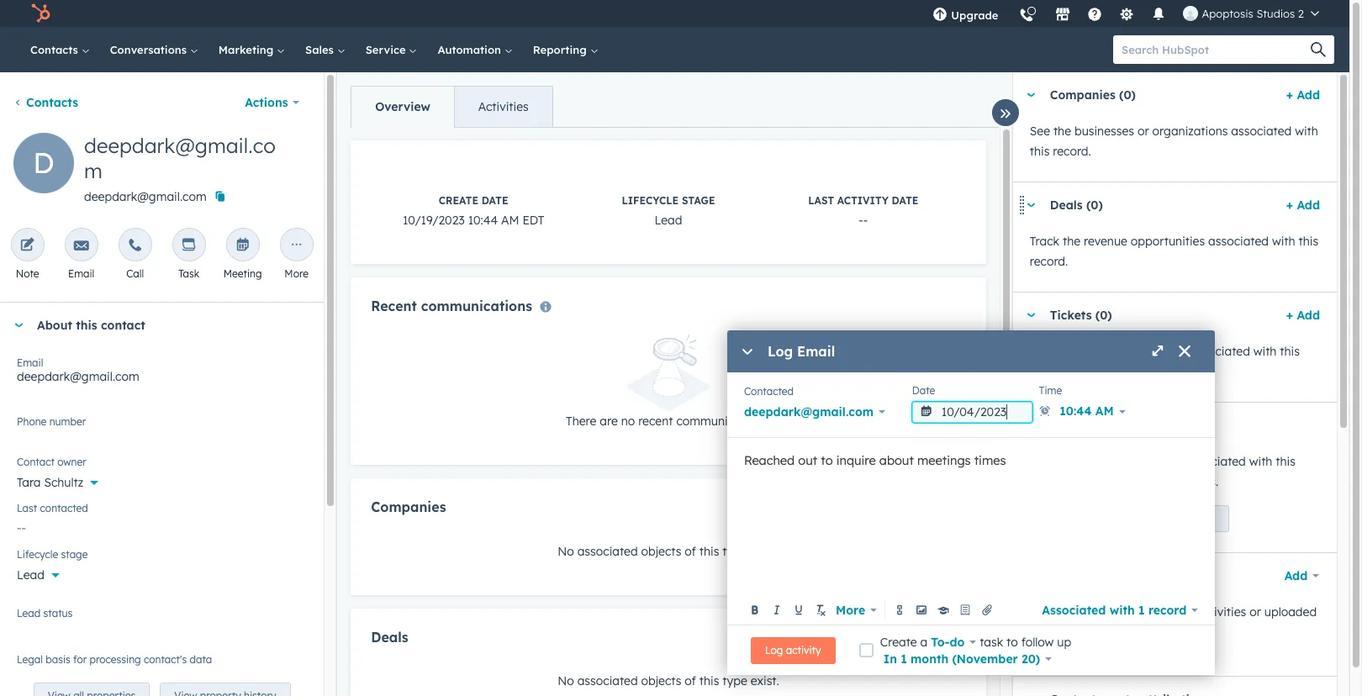 Task type: locate. For each thing, give the bounding box(es) containing it.
status
[[43, 607, 73, 620]]

help image
[[1088, 8, 1103, 23]]

actions
[[245, 95, 288, 110]]

lifecycle
[[622, 194, 679, 207], [17, 548, 58, 561]]

1 + from the top
[[1286, 87, 1293, 103]]

to left "your"
[[1154, 605, 1165, 620]]

(0) inside the tickets (0) dropdown button
[[1095, 308, 1112, 323]]

associated inside track the revenue opportunities associated with this record.
[[1208, 234, 1269, 249]]

(0) inside deals (0) dropdown button
[[1086, 198, 1103, 213]]

caret image left tickets at the top
[[1026, 313, 1036, 317]]

2 vertical spatial + add button
[[1286, 305, 1320, 325]]

last inside last activity date --
[[808, 194, 834, 207]]

(0) for deals (0)
[[1086, 198, 1103, 213]]

add for track the revenue opportunities associated with this record.
[[1297, 198, 1320, 213]]

1 objects from the top
[[641, 544, 681, 559]]

deals (0) button
[[1013, 182, 1279, 228]]

1 vertical spatial log
[[765, 644, 783, 656]]

(0) for payments (0)
[[1112, 418, 1128, 433]]

1 vertical spatial 10:44
[[1060, 404, 1092, 419]]

2 caret image from the top
[[1026, 313, 1036, 317]]

1 vertical spatial 1
[[901, 651, 907, 666]]

expand dialog image
[[1151, 346, 1164, 359]]

track down deals (0)
[[1030, 234, 1059, 249]]

0 horizontal spatial contact
[[101, 318, 145, 333]]

the left "revenue"
[[1063, 234, 1080, 249]]

with for track the revenue opportunities associated with this record.
[[1272, 234, 1295, 249]]

record
[[1148, 602, 1187, 618]]

deepdark@gmail.co m
[[84, 133, 276, 183]]

the
[[1053, 124, 1071, 139], [1063, 234, 1080, 249], [1063, 344, 1080, 359], [1053, 605, 1071, 620]]

the inside the track the customer requests associated with this record.
[[1063, 344, 1080, 359]]

lead inside popup button
[[17, 568, 44, 583]]

2 vertical spatial deepdark@gmail.com
[[744, 404, 874, 420]]

companies
[[1050, 87, 1116, 103], [371, 499, 446, 516]]

caret image for deals (0)
[[1026, 203, 1036, 207]]

last left activity
[[808, 194, 834, 207]]

2 + from the top
[[1286, 198, 1293, 213]]

lead left the status
[[17, 607, 41, 620]]

this inside the track the customer requests associated with this record.
[[1280, 344, 1300, 359]]

deepdark@gmail.com
[[84, 189, 207, 204], [17, 369, 139, 384], [744, 404, 874, 420]]

0 vertical spatial contact
[[101, 318, 145, 333]]

attached
[[1100, 605, 1150, 620]]

companies (0)
[[1050, 87, 1136, 103]]

set up payments
[[1134, 512, 1215, 525]]

record. up tickets at the top
[[1030, 254, 1068, 269]]

1
[[1138, 602, 1145, 618], [901, 651, 907, 666]]

0 horizontal spatial last
[[17, 502, 37, 515]]

0 vertical spatial of
[[685, 544, 696, 559]]

add inside popup button
[[1284, 568, 1308, 584]]

1 vertical spatial up
[[1057, 634, 1071, 650]]

overview link
[[352, 87, 454, 127]]

phone number
[[17, 415, 86, 428]]

1 no associated objects of this type exist. from the top
[[558, 544, 779, 559]]

see up 'follow'
[[1030, 605, 1050, 620]]

to-do
[[931, 634, 965, 650]]

1 horizontal spatial or
[[1250, 605, 1261, 620]]

record. inside see the files attached to your activities or uploaded to this record.
[[1068, 625, 1106, 640]]

(0) inside 'payments (0)' 'dropdown button'
[[1112, 418, 1128, 433]]

1 vertical spatial exist.
[[751, 673, 779, 688]]

1 vertical spatial last
[[17, 502, 37, 515]]

in
[[883, 651, 897, 666]]

2 vertical spatial caret image
[[1026, 423, 1036, 428]]

associated inside see the businesses or organizations associated with this record.
[[1231, 124, 1292, 139]]

+ add
[[1286, 87, 1320, 103], [1286, 198, 1320, 213], [1286, 308, 1320, 323]]

data
[[190, 653, 212, 666]]

2 type from the top
[[722, 673, 747, 688]]

contact down call
[[101, 318, 145, 333]]

lifecycle left stage
[[622, 194, 679, 207]]

payments down payments.
[[1168, 512, 1215, 525]]

0 vertical spatial or
[[1138, 124, 1149, 139]]

deepdark@gmail.com up number
[[17, 369, 139, 384]]

email inside email deepdark@gmail.com
[[17, 356, 43, 369]]

payments
[[1050, 418, 1108, 433]]

1 vertical spatial see
[[1030, 605, 1050, 620]]

track up time
[[1030, 344, 1059, 359]]

0 vertical spatial deals
[[1050, 198, 1083, 213]]

lifecycle for lifecycle stage
[[17, 548, 58, 561]]

am up track
[[1095, 404, 1114, 419]]

log
[[768, 343, 793, 360], [765, 644, 783, 656]]

caret image left about
[[13, 323, 24, 327]]

lead down 'lifecycle stage'
[[17, 568, 44, 583]]

0 vertical spatial am
[[501, 213, 519, 228]]

0 horizontal spatial companies
[[371, 499, 446, 516]]

1 vertical spatial companies
[[371, 499, 446, 516]]

notifications button
[[1145, 0, 1173, 27]]

am inside popup button
[[1095, 404, 1114, 419]]

email for email deepdark@gmail.com
[[17, 356, 43, 369]]

contact down collect
[[1030, 474, 1072, 489]]

associated inside collect and track payments associated with this contact using hubspot payments.
[[1185, 454, 1246, 469]]

2 vertical spatial +
[[1286, 308, 1293, 323]]

communications
[[421, 298, 532, 314]]

caret image left deals (0)
[[1026, 203, 1036, 207]]

lead
[[655, 213, 682, 228], [17, 568, 44, 583], [17, 607, 41, 620]]

create up in
[[880, 634, 917, 650]]

MM/DD/YYYY text field
[[912, 402, 1032, 423]]

0 vertical spatial lead
[[655, 213, 682, 228]]

(november
[[952, 651, 1018, 666]]

payments up hubspot at the bottom
[[1127, 454, 1182, 469]]

apoptosis studios 2
[[1202, 7, 1304, 20]]

(0) inside the companies (0) dropdown button
[[1119, 87, 1136, 103]]

0 vertical spatial caret image
[[1026, 93, 1036, 97]]

0 vertical spatial lifecycle
[[622, 194, 679, 207]]

with
[[1295, 124, 1318, 139], [1272, 234, 1295, 249], [1253, 344, 1277, 359], [1249, 454, 1272, 469], [1110, 602, 1135, 618]]

0 vertical spatial exist.
[[751, 544, 779, 559]]

1 vertical spatial + add button
[[1286, 195, 1320, 215]]

track inside the track the customer requests associated with this record.
[[1030, 344, 1059, 359]]

deepdark@gmail.com up call icon
[[84, 189, 207, 204]]

1 horizontal spatial create
[[880, 634, 917, 650]]

2 + add from the top
[[1286, 198, 1320, 213]]

see the files attached to your activities or uploaded to this record.
[[1030, 605, 1317, 640]]

email up deepdark@gmail.com popup button
[[797, 343, 835, 360]]

email deepdark@gmail.com
[[17, 356, 139, 384]]

see inside see the businesses or organizations associated with this record.
[[1030, 124, 1050, 139]]

1 horizontal spatial deals
[[1050, 198, 1083, 213]]

caret image inside deals (0) dropdown button
[[1026, 203, 1036, 207]]

0 horizontal spatial up
[[1057, 634, 1071, 650]]

0 vertical spatial create
[[439, 194, 478, 207]]

requests
[[1139, 344, 1186, 359]]

this inside track the revenue opportunities associated with this record.
[[1299, 234, 1318, 249]]

lead button
[[17, 558, 307, 586]]

2 + add button from the top
[[1286, 195, 1320, 215]]

+ for track the revenue opportunities associated with this record.
[[1286, 198, 1293, 213]]

10:44
[[468, 213, 498, 228], [1060, 404, 1092, 419]]

0 horizontal spatial lifecycle
[[17, 548, 58, 561]]

1 no from the top
[[558, 544, 574, 559]]

log activity button
[[751, 637, 835, 664]]

objects for companies
[[641, 544, 681, 559]]

settings image
[[1119, 8, 1135, 23]]

2 no from the top
[[558, 673, 574, 688]]

Phone number text field
[[17, 413, 307, 446]]

2 - from the left
[[863, 213, 868, 228]]

record. down businesses
[[1053, 144, 1091, 159]]

0 horizontal spatial am
[[501, 213, 519, 228]]

add for see the businesses or organizations associated with this record.
[[1297, 87, 1320, 103]]

menu
[[923, 0, 1329, 33]]

am left edt
[[501, 213, 519, 228]]

2 of from the top
[[685, 673, 696, 688]]

1 vertical spatial + add
[[1286, 198, 1320, 213]]

navigation
[[351, 86, 553, 128]]

1 horizontal spatial am
[[1095, 404, 1114, 419]]

0 vertical spatial payments
[[1127, 454, 1182, 469]]

companies for companies (0)
[[1050, 87, 1116, 103]]

(0) up track
[[1112, 418, 1128, 433]]

1 horizontal spatial email
[[68, 267, 94, 280]]

see down "companies (0)"
[[1030, 124, 1050, 139]]

1 caret image from the top
[[1026, 203, 1036, 207]]

2 exist. from the top
[[751, 673, 779, 688]]

+ add button for track the revenue opportunities associated with this record.
[[1286, 195, 1320, 215]]

or down the companies (0) dropdown button
[[1138, 124, 1149, 139]]

0 vertical spatial no associated objects of this type exist.
[[558, 544, 779, 559]]

1 vertical spatial contacts
[[26, 95, 78, 110]]

marketing
[[218, 43, 277, 56]]

deepdark@gmail.com down contacted
[[744, 404, 874, 420]]

or inside see the files attached to your activities or uploaded to this record.
[[1250, 605, 1261, 620]]

type for deals
[[722, 673, 747, 688]]

0 vertical spatial more
[[284, 267, 308, 280]]

1 vertical spatial contact
[[1030, 474, 1072, 489]]

1 horizontal spatial more
[[836, 602, 865, 618]]

1 horizontal spatial contact
[[1030, 474, 1072, 489]]

1 see from the top
[[1030, 124, 1050, 139]]

track inside track the revenue opportunities associated with this record.
[[1030, 234, 1059, 249]]

lifecycle for lifecycle stage lead
[[622, 194, 679, 207]]

1 horizontal spatial 1
[[1138, 602, 1145, 618]]

0 vertical spatial no
[[558, 544, 574, 559]]

tara schultz image
[[1183, 6, 1198, 21]]

with inside the track the customer requests associated with this record.
[[1253, 344, 1277, 359]]

upgrade
[[951, 8, 998, 22]]

0 vertical spatial up
[[1153, 512, 1165, 525]]

no for deals
[[558, 673, 574, 688]]

(0) up businesses
[[1119, 87, 1136, 103]]

the for businesses
[[1053, 124, 1071, 139]]

caret image for companies
[[1026, 93, 1036, 97]]

0 horizontal spatial or
[[1138, 124, 1149, 139]]

0 vertical spatial contacts link
[[20, 27, 100, 72]]

1 vertical spatial lifecycle
[[17, 548, 58, 561]]

(0) right tickets at the top
[[1095, 308, 1112, 323]]

1 vertical spatial type
[[722, 673, 747, 688]]

1 left record
[[1138, 602, 1145, 618]]

3 + add from the top
[[1286, 308, 1320, 323]]

2 objects from the top
[[641, 673, 681, 688]]

3 + add button from the top
[[1286, 305, 1320, 325]]

sales
[[305, 43, 337, 56]]

recent communications
[[371, 298, 532, 314]]

1 vertical spatial lead
[[17, 568, 44, 583]]

to-
[[931, 634, 950, 650]]

lifecycle left stage on the left bottom of the page
[[17, 548, 58, 561]]

date inside last activity date --
[[892, 194, 918, 207]]

caret image inside the companies (0) dropdown button
[[1026, 93, 1036, 97]]

month
[[911, 651, 949, 666]]

10:44 down time
[[1060, 404, 1092, 419]]

Search HubSpot search field
[[1113, 35, 1319, 64]]

with for collect and track payments associated with this contact using hubspot payments.
[[1249, 454, 1272, 469]]

or right activities
[[1250, 605, 1261, 620]]

associated inside the track the customer requests associated with this record.
[[1190, 344, 1250, 359]]

1 vertical spatial no
[[558, 673, 574, 688]]

add button
[[1273, 559, 1320, 593]]

reached out to inquire about meetings times
[[744, 452, 1006, 468]]

date
[[481, 194, 508, 207], [892, 194, 918, 207], [912, 384, 935, 397]]

0 horizontal spatial email
[[17, 356, 43, 369]]

caret image
[[1026, 93, 1036, 97], [13, 323, 24, 327], [1026, 423, 1036, 428]]

0 vertical spatial track
[[1030, 234, 1059, 249]]

up right set
[[1153, 512, 1165, 525]]

this inside collect and track payments associated with this contact using hubspot payments.
[[1276, 454, 1296, 469]]

deals inside dropdown button
[[1050, 198, 1083, 213]]

collect
[[1030, 454, 1067, 469]]

the inside see the files attached to your activities or uploaded to this record.
[[1053, 605, 1071, 620]]

caret image inside the about this contact dropdown button
[[13, 323, 24, 327]]

legal
[[17, 653, 43, 666]]

2 track from the top
[[1030, 344, 1059, 359]]

hubspot
[[1108, 474, 1157, 489]]

(0) up "revenue"
[[1086, 198, 1103, 213]]

lifecycle inside the 'lifecycle stage lead'
[[622, 194, 679, 207]]

1 vertical spatial no associated objects of this type exist.
[[558, 673, 779, 688]]

associated with 1 record button
[[1042, 598, 1198, 622]]

1 horizontal spatial lifecycle
[[622, 194, 679, 207]]

note image
[[20, 238, 35, 254]]

record. up time
[[1030, 364, 1068, 379]]

caret image inside the tickets (0) dropdown button
[[1026, 313, 1036, 317]]

1 vertical spatial or
[[1250, 605, 1261, 620]]

1 vertical spatial create
[[880, 634, 917, 650]]

create inside create date 10/19/2023 10:44 am edt
[[439, 194, 478, 207]]

uploaded
[[1264, 605, 1317, 620]]

revenue
[[1084, 234, 1127, 249]]

0 horizontal spatial 10:44
[[468, 213, 498, 228]]

automation link
[[427, 27, 523, 72]]

activity
[[786, 644, 821, 656]]

log right "minimize dialog" image
[[768, 343, 793, 360]]

caret image
[[1026, 203, 1036, 207], [1026, 313, 1036, 317]]

last
[[808, 194, 834, 207], [17, 502, 37, 515]]

more button
[[832, 598, 880, 622]]

1 vertical spatial +
[[1286, 198, 1293, 213]]

0 vertical spatial 10:44
[[468, 213, 498, 228]]

associated
[[1231, 124, 1292, 139], [1208, 234, 1269, 249], [1190, 344, 1250, 359], [1185, 454, 1246, 469], [577, 544, 638, 559], [577, 673, 638, 688]]

record. inside see the businesses or organizations associated with this record.
[[1053, 144, 1091, 159]]

the inside see the businesses or organizations associated with this record.
[[1053, 124, 1071, 139]]

email down about
[[17, 356, 43, 369]]

of
[[685, 544, 696, 559], [685, 673, 696, 688]]

to
[[821, 452, 833, 468], [1154, 605, 1165, 620], [1030, 625, 1041, 640], [1006, 634, 1018, 650]]

1 + add from the top
[[1286, 87, 1320, 103]]

add
[[1297, 87, 1320, 103], [1297, 198, 1320, 213], [1297, 308, 1320, 323], [1284, 568, 1308, 584], [936, 633, 955, 646]]

0 vertical spatial objects
[[641, 544, 681, 559]]

1 vertical spatial deepdark@gmail.com
[[17, 369, 139, 384]]

hubspot image
[[30, 3, 50, 24]]

1 type from the top
[[722, 544, 747, 559]]

the left businesses
[[1053, 124, 1071, 139]]

1 vertical spatial of
[[685, 673, 696, 688]]

1 horizontal spatial last
[[808, 194, 834, 207]]

2 see from the top
[[1030, 605, 1050, 620]]

the down tickets at the top
[[1063, 344, 1080, 359]]

0 horizontal spatial deals
[[371, 628, 408, 645]]

1 vertical spatial am
[[1095, 404, 1114, 419]]

2 vertical spatial + add
[[1286, 308, 1320, 323]]

out
[[798, 452, 817, 468]]

call
[[126, 267, 144, 280]]

0 horizontal spatial create
[[439, 194, 478, 207]]

see inside see the files attached to your activities or uploaded to this record.
[[1030, 605, 1050, 620]]

upgrade image
[[933, 8, 948, 23]]

log left activity
[[765, 644, 783, 656]]

log inside button
[[765, 644, 783, 656]]

0 horizontal spatial 1
[[901, 651, 907, 666]]

record.
[[1053, 144, 1091, 159], [1030, 254, 1068, 269], [1030, 364, 1068, 379], [1068, 625, 1106, 640]]

last down tara
[[17, 502, 37, 515]]

0 vertical spatial see
[[1030, 124, 1050, 139]]

no associated objects of this type exist. for companies
[[558, 544, 779, 559]]

0 vertical spatial companies
[[1050, 87, 1116, 103]]

record. down files at the bottom of page
[[1068, 625, 1106, 640]]

caret image left "companies (0)"
[[1026, 93, 1036, 97]]

1 vertical spatial objects
[[641, 673, 681, 688]]

0 vertical spatial + add
[[1286, 87, 1320, 103]]

0 vertical spatial +
[[1286, 87, 1293, 103]]

no associated objects of this type exist.
[[558, 544, 779, 559], [558, 673, 779, 688]]

close dialog image
[[1178, 346, 1191, 359]]

log for log activity
[[765, 644, 783, 656]]

1 vertical spatial more
[[836, 602, 865, 618]]

0 vertical spatial caret image
[[1026, 203, 1036, 207]]

2 no associated objects of this type exist. from the top
[[558, 673, 779, 688]]

with inside popup button
[[1110, 602, 1135, 618]]

track for track the revenue opportunities associated with this record.
[[1030, 234, 1059, 249]]

call image
[[127, 238, 143, 254]]

1 vertical spatial payments
[[1168, 512, 1215, 525]]

2 vertical spatial lead
[[17, 607, 41, 620]]

with inside track the revenue opportunities associated with this record.
[[1272, 234, 1295, 249]]

1 vertical spatial track
[[1030, 344, 1059, 359]]

track
[[1030, 234, 1059, 249], [1030, 344, 1059, 359]]

0 vertical spatial last
[[808, 194, 834, 207]]

last for last activity date --
[[808, 194, 834, 207]]

the inside track the revenue opportunities associated with this record.
[[1063, 234, 1080, 249]]

0 vertical spatial type
[[722, 544, 747, 559]]

1 horizontal spatial companies
[[1050, 87, 1116, 103]]

businesses
[[1074, 124, 1134, 139]]

0 vertical spatial log
[[768, 343, 793, 360]]

track for track the customer requests associated with this record.
[[1030, 344, 1059, 359]]

0 vertical spatial + add button
[[1286, 85, 1320, 105]]

-
[[859, 213, 863, 228], [863, 213, 868, 228]]

3 + from the top
[[1286, 308, 1293, 323]]

this inside see the files attached to your activities or uploaded to this record.
[[1044, 625, 1064, 640]]

associated
[[1042, 602, 1106, 618]]

1 exist. from the top
[[751, 544, 779, 559]]

1 of from the top
[[685, 544, 696, 559]]

contact
[[101, 318, 145, 333], [1030, 474, 1072, 489]]

caret image up collect
[[1026, 423, 1036, 428]]

1 vertical spatial caret image
[[13, 323, 24, 327]]

create up 10/19/2023
[[439, 194, 478, 207]]

no
[[621, 414, 635, 429]]

note
[[16, 267, 39, 280]]

with inside collect and track payments associated with this contact using hubspot payments.
[[1249, 454, 1272, 469]]

1 right in
[[901, 651, 907, 666]]

companies inside dropdown button
[[1050, 87, 1116, 103]]

up right 'follow'
[[1057, 634, 1071, 650]]

conversations
[[110, 43, 190, 56]]

email down email image
[[68, 267, 94, 280]]

the left files at the bottom of page
[[1053, 605, 1071, 620]]

+ add for track the revenue opportunities associated with this record.
[[1286, 198, 1320, 213]]

of for companies
[[685, 544, 696, 559]]

1 horizontal spatial 10:44
[[1060, 404, 1092, 419]]

this
[[1030, 144, 1050, 159], [1299, 234, 1318, 249], [76, 318, 97, 333], [1280, 344, 1300, 359], [1276, 454, 1296, 469], [699, 544, 719, 559], [1044, 625, 1064, 640], [699, 673, 719, 688]]

10:44 right 10/19/2023
[[468, 213, 498, 228]]

lead down stage
[[655, 213, 682, 228]]

the for customer
[[1063, 344, 1080, 359]]

deepdark@gmail.com inside deepdark@gmail.com popup button
[[744, 404, 874, 420]]

0 vertical spatial contacts
[[30, 43, 81, 56]]

caret image inside 'payments (0)' 'dropdown button'
[[1026, 423, 1036, 428]]

1 vertical spatial caret image
[[1026, 313, 1036, 317]]

1 vertical spatial deals
[[371, 628, 408, 645]]

1 + add button from the top
[[1286, 85, 1320, 105]]

contact owner
[[17, 456, 86, 468]]

1 track from the top
[[1030, 234, 1059, 249]]



Task type: vqa. For each thing, say whether or not it's contained in the screenshot.
caret icon in Tickets (0) DROPDOWN BUTTON
yes



Task type: describe. For each thing, give the bounding box(es) containing it.
basis
[[46, 653, 70, 666]]

meeting image
[[235, 238, 250, 254]]

create for date
[[439, 194, 478, 207]]

to-do button
[[931, 632, 976, 652]]

no for companies
[[558, 544, 574, 559]]

2
[[1298, 7, 1304, 20]]

track the revenue opportunities associated with this record.
[[1030, 234, 1318, 269]]

activities
[[478, 99, 529, 114]]

more inside 'popup button'
[[836, 602, 865, 618]]

caret image for tickets (0)
[[1026, 313, 1036, 317]]

meetings
[[917, 452, 971, 468]]

edt
[[522, 213, 544, 228]]

+ for see the businesses or organizations associated with this record.
[[1286, 87, 1293, 103]]

create date 10/19/2023 10:44 am edt
[[403, 194, 544, 228]]

recent
[[371, 298, 417, 314]]

log email
[[768, 343, 835, 360]]

marketplaces button
[[1045, 0, 1081, 27]]

deals (0)
[[1050, 198, 1103, 213]]

hubspot link
[[20, 3, 63, 24]]

add inside button
[[936, 633, 955, 646]]

more image
[[289, 238, 304, 254]]

track the customer requests associated with this record.
[[1030, 344, 1300, 379]]

time
[[1039, 384, 1062, 397]]

objects for deals
[[641, 673, 681, 688]]

deals for deals
[[371, 628, 408, 645]]

to right task
[[1006, 634, 1018, 650]]

+ add for see the businesses or organizations associated with this record.
[[1286, 87, 1320, 103]]

date inside create date 10/19/2023 10:44 am edt
[[481, 194, 508, 207]]

create a
[[880, 634, 931, 650]]

tickets (0) button
[[1013, 293, 1279, 338]]

contact inside dropdown button
[[101, 318, 145, 333]]

legal basis for processing contact's data
[[17, 653, 212, 666]]

m
[[84, 158, 102, 183]]

contacts inside contacts link
[[30, 43, 81, 56]]

add button
[[910, 629, 966, 651]]

exist. for companies
[[751, 544, 779, 559]]

lead inside the 'lifecycle stage lead'
[[655, 213, 682, 228]]

meeting
[[223, 267, 262, 280]]

about this contact button
[[0, 303, 307, 348]]

overview
[[375, 99, 430, 114]]

this inside dropdown button
[[76, 318, 97, 333]]

calling icon image
[[1019, 8, 1035, 24]]

to right out
[[821, 452, 833, 468]]

contacted
[[40, 502, 88, 515]]

tara
[[17, 475, 41, 490]]

about
[[37, 318, 72, 333]]

record. inside track the revenue opportunities associated with this record.
[[1030, 254, 1068, 269]]

tara schultz
[[17, 475, 83, 490]]

phone
[[17, 415, 47, 428]]

minimize dialog image
[[741, 346, 754, 359]]

lifecycle stage lead
[[622, 194, 715, 228]]

0 horizontal spatial more
[[284, 267, 308, 280]]

tickets (0)
[[1050, 308, 1112, 323]]

companies for companies
[[371, 499, 446, 516]]

marketplaces image
[[1056, 8, 1071, 23]]

contact inside collect and track payments associated with this contact using hubspot payments.
[[1030, 474, 1072, 489]]

2 horizontal spatial email
[[797, 343, 835, 360]]

with for track the customer requests associated with this record.
[[1253, 344, 1277, 359]]

search image
[[1311, 42, 1326, 57]]

10:44 inside 10:44 am popup button
[[1060, 404, 1092, 419]]

there
[[566, 414, 596, 429]]

are
[[600, 414, 618, 429]]

notifications image
[[1151, 8, 1167, 23]]

lead status
[[17, 607, 73, 620]]

exist. for deals
[[751, 673, 779, 688]]

with inside see the businesses or organizations associated with this record.
[[1295, 124, 1318, 139]]

menu containing apoptosis studios 2
[[923, 0, 1329, 33]]

of for deals
[[685, 673, 696, 688]]

email image
[[74, 238, 89, 254]]

reporting link
[[523, 27, 608, 72]]

task
[[980, 634, 1003, 650]]

or inside see the businesses or organizations associated with this record.
[[1138, 124, 1149, 139]]

task to follow up
[[976, 634, 1071, 650]]

+ add button for see the businesses or organizations associated with this record.
[[1286, 85, 1320, 105]]

Last contacted text field
[[17, 512, 307, 539]]

caret image for about
[[13, 323, 24, 327]]

type for companies
[[722, 544, 747, 559]]

this inside see the businesses or organizations associated with this record.
[[1030, 144, 1050, 159]]

email for email
[[68, 267, 94, 280]]

using
[[1075, 474, 1105, 489]]

activity
[[837, 194, 889, 207]]

studios
[[1256, 7, 1295, 20]]

track
[[1095, 454, 1124, 469]]

reporting
[[533, 43, 590, 56]]

(0) for tickets (0)
[[1095, 308, 1112, 323]]

do
[[950, 634, 965, 650]]

task image
[[181, 238, 196, 254]]

and
[[1070, 454, 1092, 469]]

settings link
[[1109, 0, 1145, 27]]

task
[[178, 267, 199, 280]]

follow
[[1021, 634, 1054, 650]]

+ add button for track the customer requests associated with this record.
[[1286, 305, 1320, 325]]

the for revenue
[[1063, 234, 1080, 249]]

service link
[[355, 27, 427, 72]]

deepdark@gmail.com button
[[744, 400, 885, 424]]

0 vertical spatial deepdark@gmail.com
[[84, 189, 207, 204]]

am inside create date 10/19/2023 10:44 am edt
[[501, 213, 519, 228]]

caret image for payments
[[1026, 423, 1036, 428]]

payments (0) button
[[1013, 403, 1313, 448]]

add for track the customer requests associated with this record.
[[1297, 308, 1320, 323]]

stage
[[682, 194, 715, 207]]

inquire
[[836, 452, 876, 468]]

+ add for track the customer requests associated with this record.
[[1286, 308, 1320, 323]]

marketing link
[[208, 27, 295, 72]]

deals for deals (0)
[[1050, 198, 1083, 213]]

apoptosis studios 2 button
[[1173, 0, 1329, 27]]

lifecycle stage
[[17, 548, 88, 561]]

create for a
[[880, 634, 917, 650]]

navigation containing overview
[[351, 86, 553, 128]]

the for files
[[1053, 605, 1071, 620]]

tara schultz button
[[17, 466, 307, 494]]

1 horizontal spatial up
[[1153, 512, 1165, 525]]

your
[[1168, 605, 1193, 620]]

set up payments link
[[1120, 505, 1230, 532]]

payments inside "set up payments" link
[[1168, 512, 1215, 525]]

contacted
[[744, 385, 794, 398]]

10:44 am button
[[1039, 399, 1125, 425]]

payments (0)
[[1050, 418, 1128, 433]]

(0) for companies (0)
[[1119, 87, 1136, 103]]

log activity
[[765, 644, 821, 656]]

set
[[1134, 512, 1150, 525]]

opportunities
[[1131, 234, 1205, 249]]

a
[[920, 634, 928, 650]]

no associated objects of this type exist. for deals
[[558, 673, 779, 688]]

to up "20)"
[[1030, 625, 1041, 640]]

automation
[[438, 43, 504, 56]]

payments.
[[1161, 474, 1218, 489]]

companies (0) button
[[1013, 72, 1279, 118]]

there are no recent communications.
[[566, 414, 771, 429]]

associated with 1 record
[[1042, 602, 1187, 618]]

organizations
[[1152, 124, 1228, 139]]

collect and track payments associated with this contact using hubspot payments.
[[1030, 454, 1296, 489]]

0 vertical spatial 1
[[1138, 602, 1145, 618]]

number
[[49, 415, 86, 428]]

conversations link
[[100, 27, 208, 72]]

log for log email
[[768, 343, 793, 360]]

10:44 inside create date 10/19/2023 10:44 am edt
[[468, 213, 498, 228]]

record. inside the track the customer requests associated with this record.
[[1030, 364, 1068, 379]]

calling icon button
[[1013, 2, 1041, 26]]

in 1 month (november 20) button
[[883, 649, 1052, 669]]

1 vertical spatial contacts link
[[13, 95, 78, 110]]

tickets
[[1050, 308, 1092, 323]]

payments inside collect and track payments associated with this contact using hubspot payments.
[[1127, 454, 1182, 469]]

+ for track the customer requests associated with this record.
[[1286, 308, 1293, 323]]

see for see the files attached to your activities or uploaded to this record.
[[1030, 605, 1050, 620]]

1 - from the left
[[859, 213, 863, 228]]

last for last contacted
[[17, 502, 37, 515]]

see for see the businesses or organizations associated with this record.
[[1030, 124, 1050, 139]]

lead for lead status
[[17, 607, 41, 620]]

lead for lead
[[17, 568, 44, 583]]

10/19/2023
[[403, 213, 465, 228]]

deepdark@gmail.co
[[84, 133, 276, 158]]



